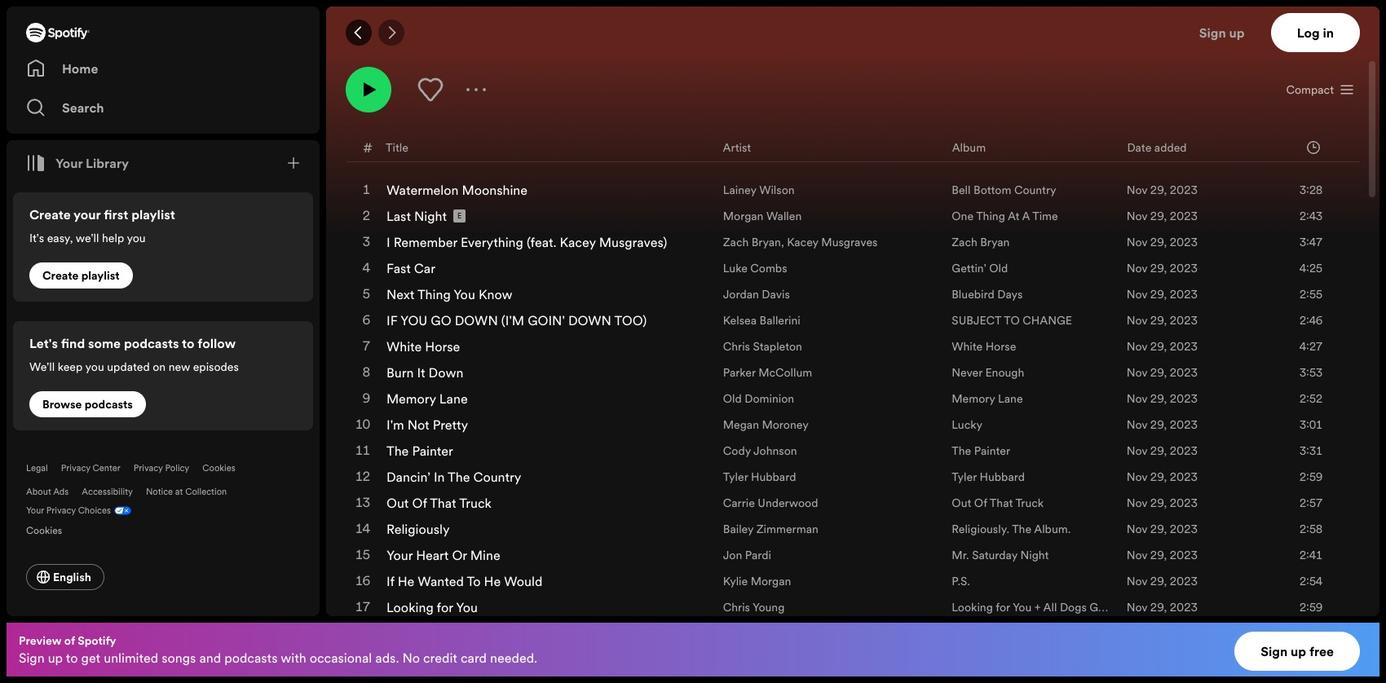 Task type: locate. For each thing, give the bounding box(es) containing it.
3 nov from the top
[[1127, 234, 1147, 250]]

0 horizontal spatial zach bryan link
[[723, 234, 781, 250]]

spotify inside preview of spotify sign up to get unlimited songs and podcasts with occasional ads. no credit card needed.
[[78, 633, 116, 649]]

your for your privacy choices
[[26, 505, 44, 517]]

10 29, from the top
[[1150, 417, 1167, 433]]

spotify
[[577, 10, 616, 26], [78, 633, 116, 649]]

1 horizontal spatial hubbard
[[980, 469, 1025, 485]]

1 nov from the top
[[1127, 182, 1147, 198]]

nov for the painter
[[1127, 443, 1147, 459]]

tyler hubbard link down the cody johnson link
[[723, 469, 796, 485]]

zach bryan link up the gettin' old link
[[952, 234, 1010, 250]]

1 horizontal spatial white horse
[[952, 338, 1016, 355]]

2 2:59 from the top
[[1300, 599, 1322, 616]]

1 horizontal spatial your
[[55, 154, 83, 172]]

2 chris from the top
[[723, 599, 750, 616]]

burn it down
[[386, 364, 463, 382]]

the painter link down lucky link
[[952, 443, 1010, 459]]

playlist down help on the top left
[[81, 267, 120, 284]]

nov 29, 2023 for watermelon moonshine
[[1127, 182, 1198, 198]]

english
[[53, 569, 91, 585]]

you for for
[[456, 598, 478, 616]]

3 29, from the top
[[1150, 234, 1167, 250]]

up inside preview of spotify sign up to get unlimited songs and podcasts with occasional ads. no credit card needed.
[[48, 649, 63, 667]]

29, for out of that truck
[[1150, 495, 1167, 511]]

megan
[[723, 417, 759, 433]]

1 horizontal spatial cookies
[[202, 462, 235, 475]]

memory lane link down never enough
[[952, 391, 1023, 407]]

mine
[[470, 546, 500, 564]]

truck up religiously. the album.
[[1015, 495, 1044, 511]]

2023 for i remember everything (feat. kacey musgraves)
[[1170, 234, 1198, 250]]

1 bryan from the left
[[752, 234, 781, 250]]

0 horizontal spatial you
[[85, 359, 104, 375]]

29, for i remember everything (feat. kacey musgraves)
[[1150, 234, 1167, 250]]

california consumer privacy act (ccpa) opt-out icon image
[[111, 505, 131, 520]]

white up never at right bottom
[[952, 338, 983, 355]]

2:59 down 2:54
[[1300, 599, 1322, 616]]

to up new
[[182, 334, 195, 352]]

0 horizontal spatial zach
[[723, 234, 749, 250]]

memory up lucky link
[[952, 391, 995, 407]]

likes
[[664, 10, 686, 26]]

1 horizontal spatial playlist
[[131, 205, 175, 223]]

, inside hot country presents best country songs of 2023 grid
[[781, 234, 784, 250]]

painter down i'm not pretty link
[[412, 442, 453, 460]]

1 vertical spatial to
[[66, 649, 78, 667]]

cookies
[[202, 462, 235, 475], [26, 523, 62, 537]]

11 29, from the top
[[1150, 443, 1167, 459]]

1 horizontal spatial to
[[182, 334, 195, 352]]

tyler hubbard up "religiously."
[[952, 469, 1025, 485]]

0 horizontal spatial of
[[412, 494, 427, 512]]

0 horizontal spatial cookies
[[26, 523, 62, 537]]

privacy up notice in the bottom left of the page
[[133, 462, 163, 475]]

2023 for memory lane
[[1170, 391, 1198, 407]]

2023 for the painter
[[1170, 443, 1198, 459]]

11 2023 from the top
[[1170, 443, 1198, 459]]

night down the album. on the right of the page
[[1020, 547, 1049, 563]]

12 29, from the top
[[1150, 469, 1167, 485]]

privacy for privacy policy
[[133, 462, 163, 475]]

some
[[88, 334, 121, 352]]

nov for your heart or mine
[[1127, 547, 1147, 563]]

13 nov 29, 2023 from the top
[[1127, 495, 1198, 511]]

13 nov from the top
[[1127, 495, 1147, 511]]

duration element
[[1307, 141, 1320, 154]]

2023 for if you go down (i'm goin' down too)
[[1170, 312, 1198, 329]]

, left about
[[744, 10, 747, 26]]

songs right 75
[[714, 10, 744, 26]]

and
[[199, 649, 221, 667]]

nov for white horse
[[1127, 338, 1147, 355]]

0 vertical spatial night
[[414, 207, 447, 225]]

0 vertical spatial cookies
[[202, 462, 235, 475]]

1 horizontal spatial old
[[989, 260, 1008, 276]]

your up if
[[386, 546, 413, 564]]

10 2023 from the top
[[1170, 417, 1198, 433]]

2:46
[[1300, 312, 1322, 329]]

podcasts down updated on the left of the page
[[85, 396, 133, 413]]

lane down enough
[[998, 391, 1023, 407]]

11 nov 29, 2023 from the top
[[1127, 443, 1198, 459]]

2 vertical spatial your
[[386, 546, 413, 564]]

sign up free button
[[1235, 632, 1360, 671]]

0 horizontal spatial that
[[430, 494, 456, 512]]

0 horizontal spatial white horse
[[386, 338, 460, 355]]

out of that truck
[[386, 494, 492, 512], [952, 495, 1044, 511]]

2:59 down '3:31'
[[1300, 469, 1322, 485]]

0 horizontal spatial memory lane
[[386, 390, 468, 408]]

0 vertical spatial chris
[[723, 338, 750, 355]]

of
[[64, 633, 75, 649]]

1 horizontal spatial country
[[1014, 182, 1056, 198]]

10 nov from the top
[[1127, 417, 1147, 433]]

15 nov from the top
[[1127, 547, 1147, 563]]

old down parker
[[723, 391, 742, 407]]

0 horizontal spatial playlist
[[81, 267, 120, 284]]

morgan down lainey
[[723, 208, 764, 224]]

1 vertical spatial morgan
[[751, 573, 791, 589]]

1 tyler from the left
[[723, 469, 748, 485]]

2 vertical spatial podcasts
[[224, 649, 278, 667]]

nov for next thing you know
[[1127, 286, 1147, 302]]

nov for burn it down
[[1127, 364, 1147, 381]]

0 horizontal spatial country
[[473, 468, 521, 486]]

create
[[29, 205, 71, 223], [42, 267, 79, 284]]

29, for if you go down (i'm goin' down too)
[[1150, 312, 1167, 329]]

13 29, from the top
[[1150, 495, 1167, 511]]

cookies up collection
[[202, 462, 235, 475]]

he right if
[[398, 572, 414, 590]]

0 horizontal spatial down
[[455, 311, 498, 329]]

1 vertical spatial create
[[42, 267, 79, 284]]

religiously link
[[386, 520, 450, 538]]

i
[[386, 233, 390, 251]]

subject to change
[[952, 312, 1072, 329]]

tyler hubbard link up "religiously."
[[952, 469, 1025, 485]]

13 2023 from the top
[[1170, 495, 1198, 511]]

old up the bluebird days on the top right
[[989, 260, 1008, 276]]

down left too)
[[568, 311, 611, 329]]

privacy center
[[61, 462, 120, 475]]

that up religiously. the album.
[[990, 495, 1013, 511]]

time
[[1032, 208, 1058, 224]]

the left the album. on the right of the page
[[1012, 521, 1031, 537]]

up inside top bar and user menu element
[[1229, 24, 1245, 42]]

bluebird days link
[[952, 286, 1023, 302]]

0 vertical spatial 2:59
[[1300, 469, 1322, 485]]

0 horizontal spatial spotify
[[78, 633, 116, 649]]

15 29, from the top
[[1150, 547, 1167, 563]]

davis
[[762, 286, 790, 302]]

down down know at the top of the page
[[455, 311, 498, 329]]

songs left and
[[162, 649, 196, 667]]

14 nov from the top
[[1127, 521, 1147, 537]]

2 tyler hubbard from the left
[[952, 469, 1025, 485]]

down
[[455, 311, 498, 329], [568, 311, 611, 329]]

6 29, from the top
[[1150, 312, 1167, 329]]

nov 29, 2023 for i'm not pretty
[[1127, 417, 1198, 433]]

new
[[168, 359, 190, 375]]

tyler down cody
[[723, 469, 748, 485]]

15 nov 29, 2023 from the top
[[1127, 547, 1198, 563]]

1 horizontal spatial he
[[484, 572, 501, 590]]

kacey down wallen
[[787, 234, 818, 250]]

1 zach from the left
[[723, 234, 749, 250]]

3 nov 29, 2023 from the top
[[1127, 234, 1198, 250]]

religiously
[[386, 520, 450, 538]]

8 29, from the top
[[1150, 364, 1167, 381]]

wanted
[[418, 572, 464, 590]]

0 horizontal spatial old
[[723, 391, 742, 407]]

0 vertical spatial podcasts
[[124, 334, 179, 352]]

1 horizontal spatial up
[[1229, 24, 1245, 42]]

17 29, from the top
[[1150, 599, 1167, 616]]

1 horizontal spatial ,
[[781, 234, 784, 250]]

0 horizontal spatial ,
[[744, 10, 747, 26]]

nov 29, 2023 for religiously
[[1127, 521, 1198, 537]]

zach for zach bryan
[[952, 234, 977, 250]]

your left library
[[55, 154, 83, 172]]

1 he from the left
[[398, 572, 414, 590]]

3 2023 from the top
[[1170, 234, 1198, 250]]

0 horizontal spatial he
[[398, 572, 414, 590]]

create inside button
[[42, 267, 79, 284]]

kacey right (feat.
[[560, 233, 596, 251]]

10 nov 29, 2023 from the top
[[1127, 417, 1198, 433]]

dominion
[[745, 391, 794, 407]]

memory lane
[[386, 390, 468, 408], [952, 391, 1023, 407]]

date added
[[1127, 139, 1187, 155]]

2 down from the left
[[568, 311, 611, 329]]

1 horizontal spatial that
[[990, 495, 1013, 511]]

zach down one
[[952, 234, 977, 250]]

if he wanted to he would
[[386, 572, 543, 590]]

last
[[386, 207, 411, 225]]

nov for watermelon moonshine
[[1127, 182, 1147, 198]]

up left the log
[[1229, 24, 1245, 42]]

create up easy,
[[29, 205, 71, 223]]

15 2023 from the top
[[1170, 547, 1198, 563]]

the painter down not
[[386, 442, 453, 460]]

privacy center link
[[61, 462, 120, 475]]

out up "religiously."
[[952, 495, 971, 511]]

1 horizontal spatial thing
[[976, 208, 1005, 224]]

8 2023 from the top
[[1170, 364, 1198, 381]]

your
[[55, 154, 83, 172], [26, 505, 44, 517], [386, 546, 413, 564]]

7 nov 29, 2023 from the top
[[1127, 338, 1198, 355]]

9 29, from the top
[[1150, 391, 1167, 407]]

country right the in
[[473, 468, 521, 486]]

12 nov 29, 2023 from the top
[[1127, 469, 1198, 485]]

tyler down lucky link
[[952, 469, 977, 485]]

podcasts up on
[[124, 334, 179, 352]]

0 horizontal spatial bryan
[[752, 234, 781, 250]]

1 horizontal spatial you
[[127, 230, 146, 246]]

hubbard down johnson
[[751, 469, 796, 485]]

tyler hubbard down the cody johnson link
[[723, 469, 796, 485]]

easy,
[[47, 230, 73, 246]]

jon pardi link
[[723, 547, 771, 563]]

1 horizontal spatial spotify
[[577, 10, 616, 26]]

2023 for religiously
[[1170, 521, 1198, 537]]

1 29, from the top
[[1150, 182, 1167, 198]]

thing
[[976, 208, 1005, 224], [417, 285, 451, 303]]

1 horizontal spatial memory lane
[[952, 391, 1023, 407]]

cookies down your privacy choices button
[[26, 523, 62, 537]]

4 2023 from the top
[[1170, 260, 1198, 276]]

0 horizontal spatial horse
[[425, 338, 460, 355]]

0 horizontal spatial to
[[66, 649, 78, 667]]

out down dancin'
[[386, 494, 409, 512]]

17 2023 from the top
[[1170, 599, 1198, 616]]

your privacy choices button
[[26, 505, 111, 517]]

16 29, from the top
[[1150, 573, 1167, 589]]

you for first
[[127, 230, 146, 246]]

(feat.
[[527, 233, 557, 251]]

kelsea ballerini link
[[723, 312, 800, 329]]

0 vertical spatial playlist
[[131, 205, 175, 223]]

car
[[414, 259, 435, 277]]

0 vertical spatial spotify
[[577, 10, 616, 26]]

white horse link up never enough
[[952, 338, 1016, 355]]

0 horizontal spatial out
[[386, 494, 409, 512]]

# column header
[[363, 133, 373, 161]]

you inside let's find some podcasts to follow we'll keep you updated on new episodes
[[85, 359, 104, 375]]

12 2023 from the top
[[1170, 469, 1198, 485]]

cookies link up collection
[[202, 462, 235, 475]]

you inside create your first playlist it's easy, we'll help you
[[127, 230, 146, 246]]

i'm not pretty link
[[386, 416, 468, 434]]

zach
[[723, 234, 749, 250], [952, 234, 977, 250]]

1 horizontal spatial zach bryan link
[[952, 234, 1010, 250]]

9 2023 from the top
[[1170, 391, 1198, 407]]

help
[[102, 230, 124, 246]]

memory lane down never enough
[[952, 391, 1023, 407]]

8 nov 29, 2023 from the top
[[1127, 364, 1198, 381]]

3:28 cell
[[1247, 177, 1345, 203]]

0 horizontal spatial cookies link
[[26, 520, 75, 538]]

white horse link up burn it down
[[386, 338, 460, 355]]

nov for out of that truck
[[1127, 495, 1147, 511]]

1 horizontal spatial tyler hubbard
[[952, 469, 1025, 485]]

nov 29, 2023 for white horse
[[1127, 338, 1198, 355]]

nov for if you go down (i'm goin' down too)
[[1127, 312, 1147, 329]]

create playlist
[[42, 267, 120, 284]]

29, for i'm not pretty
[[1150, 417, 1167, 433]]

2:59
[[1300, 469, 1322, 485], [1300, 599, 1322, 616]]

of
[[412, 494, 427, 512], [974, 495, 987, 511]]

playlist right first
[[131, 205, 175, 223]]

memory lane link up i'm not pretty
[[386, 390, 468, 408]]

4 nov from the top
[[1127, 260, 1147, 276]]

12 nov from the top
[[1127, 469, 1147, 485]]

bell
[[952, 182, 971, 198]]

0 horizontal spatial painter
[[412, 442, 453, 460]]

privacy policy link
[[133, 462, 189, 475]]

you right 'for'
[[456, 598, 478, 616]]

create down easy,
[[42, 267, 79, 284]]

nov 29, 2023 for burn it down
[[1127, 364, 1198, 381]]

1 2:59 from the top
[[1300, 469, 1322, 485]]

1 chris from the top
[[723, 338, 750, 355]]

2023 for i'm not pretty
[[1170, 417, 1198, 433]]

added
[[1154, 139, 1187, 155]]

privacy up ads
[[61, 462, 90, 475]]

1 vertical spatial night
[[1020, 547, 1049, 563]]

nov 29, 2023 for memory lane
[[1127, 391, 1198, 407]]

17 nov 29, 2023 from the top
[[1127, 599, 1198, 616]]

saturday
[[972, 547, 1017, 563]]

1 2023 from the top
[[1170, 182, 1198, 198]]

to
[[182, 334, 195, 352], [66, 649, 78, 667]]

nov for memory lane
[[1127, 391, 1147, 407]]

0 vertical spatial to
[[182, 334, 195, 352]]

bryan down "one thing at a time"
[[980, 234, 1010, 250]]

morgan up young
[[751, 573, 791, 589]]

2023
[[1170, 182, 1198, 198], [1170, 208, 1198, 224], [1170, 234, 1198, 250], [1170, 260, 1198, 276], [1170, 286, 1198, 302], [1170, 312, 1198, 329], [1170, 338, 1198, 355], [1170, 364, 1198, 381], [1170, 391, 1198, 407], [1170, 417, 1198, 433], [1170, 443, 1198, 459], [1170, 469, 1198, 485], [1170, 495, 1198, 511], [1170, 521, 1198, 537], [1170, 547, 1198, 563], [1170, 573, 1198, 589], [1170, 599, 1198, 616]]

0 horizontal spatial hubbard
[[751, 469, 796, 485]]

out of that truck link down the in
[[386, 494, 492, 512]]

nov 29, 2023 for next thing you know
[[1127, 286, 1198, 302]]

9 nov from the top
[[1127, 391, 1147, 407]]

p.s. link
[[952, 573, 970, 589]]

8 nov from the top
[[1127, 364, 1147, 381]]

(i'm
[[501, 311, 524, 329]]

white horse up burn it down
[[386, 338, 460, 355]]

17 nov from the top
[[1127, 599, 1147, 616]]

your down the about
[[26, 505, 44, 517]]

1 vertical spatial your
[[26, 505, 44, 517]]

spotify right of
[[78, 633, 116, 649]]

you right help on the top left
[[127, 230, 146, 246]]

5 nov 29, 2023 from the top
[[1127, 286, 1198, 302]]

episodes
[[193, 359, 239, 375]]

sign for sign up free
[[1261, 642, 1288, 660]]

0 horizontal spatial out of that truck link
[[386, 494, 492, 512]]

5 29, from the top
[[1150, 286, 1167, 302]]

5 nov from the top
[[1127, 286, 1147, 302]]

thing for you
[[417, 285, 451, 303]]

, down wallen
[[781, 234, 784, 250]]

14 29, from the top
[[1150, 521, 1167, 537]]

7 nov from the top
[[1127, 338, 1147, 355]]

truck down dancin' in the country link
[[459, 494, 492, 512]]

to inside preview of spotify sign up to get unlimited songs and podcasts with occasional ads. no credit card needed.
[[66, 649, 78, 667]]

0 horizontal spatial songs
[[162, 649, 196, 667]]

1 down from the left
[[455, 311, 498, 329]]

1 vertical spatial old
[[723, 391, 742, 407]]

1 horizontal spatial down
[[568, 311, 611, 329]]

1 horizontal spatial bryan
[[980, 234, 1010, 250]]

0 horizontal spatial tyler hubbard link
[[723, 469, 796, 485]]

thing left at
[[976, 208, 1005, 224]]

up for sign up
[[1229, 24, 1245, 42]]

2023 for dancin' in the country
[[1170, 469, 1198, 485]]

16 nov from the top
[[1127, 573, 1147, 589]]

11 nov from the top
[[1127, 443, 1147, 459]]

podcasts inside let's find some podcasts to follow we'll keep you updated on new episodes
[[124, 334, 179, 352]]

gettin' old link
[[952, 260, 1008, 276]]

1 vertical spatial songs
[[162, 649, 196, 667]]

white horse up never enough
[[952, 338, 1016, 355]]

find
[[61, 334, 85, 352]]

bryan for zach bryan , kacey musgraves
[[752, 234, 781, 250]]

of up "religiously."
[[974, 495, 987, 511]]

cookies for right the cookies link
[[202, 462, 235, 475]]

legal
[[26, 462, 48, 475]]

log
[[1297, 24, 1320, 42]]

create for your
[[29, 205, 71, 223]]

the painter down lucky link
[[952, 443, 1010, 459]]

out of that truck down the in
[[386, 494, 492, 512]]

tyler hubbard for first tyler hubbard link from right
[[952, 469, 1025, 485]]

lane up the pretty
[[439, 390, 468, 408]]

0 vertical spatial you
[[127, 230, 146, 246]]

subject
[[952, 312, 1001, 329]]

1 horizontal spatial memory
[[952, 391, 995, 407]]

cookies link down your privacy choices button
[[26, 520, 75, 538]]

thing up go
[[417, 285, 451, 303]]

29, for if he wanted to he would
[[1150, 573, 1167, 589]]

white up burn
[[386, 338, 422, 355]]

your inside button
[[55, 154, 83, 172]]

looking
[[386, 598, 434, 616]]

you left know at the top of the page
[[453, 285, 475, 303]]

7 2023 from the top
[[1170, 338, 1198, 355]]

spotify right spotify icon
[[577, 10, 616, 26]]

ballerini
[[759, 312, 800, 329]]

nov for i'm not pretty
[[1127, 417, 1147, 433]]

to
[[467, 572, 481, 590]]

14 2023 from the top
[[1170, 521, 1198, 537]]

painter
[[412, 442, 453, 460], [974, 443, 1010, 459]]

mr. saturday night
[[952, 547, 1049, 563]]

last night
[[386, 207, 447, 225]]

bryan
[[752, 234, 781, 250], [980, 234, 1010, 250]]

3:53
[[1300, 364, 1322, 381]]

out of that truck up religiously. the album.
[[952, 495, 1044, 511]]

2 bryan from the left
[[980, 234, 1010, 250]]

0 horizontal spatial tyler
[[723, 469, 748, 485]]

out of that truck link up religiously. the album.
[[952, 495, 1044, 511]]

credit
[[423, 649, 457, 667]]

bryan up combs
[[752, 234, 781, 250]]

up left free
[[1291, 642, 1306, 660]]

4 nov 29, 2023 from the top
[[1127, 260, 1198, 276]]

0 horizontal spatial white
[[386, 338, 422, 355]]

spotify image
[[554, 8, 574, 28]]

9 nov 29, 2023 from the top
[[1127, 391, 1198, 407]]

your inside hot country presents best country songs of 2023 grid
[[386, 546, 413, 564]]

4 29, from the top
[[1150, 260, 1167, 276]]

country up a
[[1014, 182, 1056, 198]]

2 horizontal spatial sign
[[1261, 642, 1288, 660]]

not
[[407, 416, 429, 434]]

0 horizontal spatial memory lane link
[[386, 390, 468, 408]]

nov 29, 2023 for out of that truck
[[1127, 495, 1198, 511]]

sign inside top bar and user menu element
[[1199, 24, 1226, 42]]

1 horizontal spatial night
[[1020, 547, 1049, 563]]

night up remember
[[414, 207, 447, 225]]

14 nov 29, 2023 from the top
[[1127, 521, 1198, 537]]

1 tyler hubbard from the left
[[723, 469, 796, 485]]

5 2023 from the top
[[1170, 286, 1198, 302]]

he right to
[[484, 572, 501, 590]]

down
[[429, 364, 463, 382]]

jordan davis link
[[723, 286, 790, 302]]

1 horizontal spatial tyler hubbard link
[[952, 469, 1025, 485]]

1 horizontal spatial zach
[[952, 234, 977, 250]]

wallen
[[766, 208, 802, 224]]

gettin'
[[952, 260, 986, 276]]

16 2023 from the top
[[1170, 573, 1198, 589]]

watermelon moonshine link
[[386, 181, 528, 199]]

1 vertical spatial cookies
[[26, 523, 62, 537]]

nov 29, 2023 for dancin' in the country
[[1127, 469, 1198, 485]]

1 horizontal spatial songs
[[714, 10, 744, 26]]

0 horizontal spatial tyler hubbard
[[723, 469, 796, 485]]

memory
[[386, 390, 436, 408], [952, 391, 995, 407]]

of up religiously link
[[412, 494, 427, 512]]

the painter link down not
[[386, 442, 453, 460]]

nov 29, 2023 for your heart or mine
[[1127, 547, 1198, 563]]

1 vertical spatial 2:59
[[1300, 599, 1322, 616]]

29, for your heart or mine
[[1150, 547, 1167, 563]]

nov for i remember everything (feat. kacey musgraves)
[[1127, 234, 1147, 250]]

search link
[[26, 91, 300, 124]]

2 nov from the top
[[1127, 208, 1147, 224]]

0 vertical spatial cookies link
[[202, 462, 235, 475]]

create inside create your first playlist it's easy, we'll help you
[[29, 205, 71, 223]]

tyler hubbard link
[[723, 469, 796, 485], [952, 469, 1025, 485]]

1 vertical spatial playlist
[[81, 267, 120, 284]]

6 nov 29, 2023 from the top
[[1127, 312, 1198, 329]]

up left of
[[48, 649, 63, 667]]

0 horizontal spatial memory
[[386, 390, 436, 408]]

podcasts right and
[[224, 649, 278, 667]]

that down the in
[[430, 494, 456, 512]]

your for your library
[[55, 154, 83, 172]]

7 29, from the top
[[1150, 338, 1167, 355]]

chris up parker
[[723, 338, 750, 355]]

0 horizontal spatial night
[[414, 207, 447, 225]]

privacy down ads
[[46, 505, 76, 517]]

0 horizontal spatial your
[[26, 505, 44, 517]]

zach bryan link
[[723, 234, 781, 250], [952, 234, 1010, 250]]

change
[[1023, 312, 1072, 329]]

6 nov from the top
[[1127, 312, 1147, 329]]

memory lane up i'm not pretty
[[386, 390, 468, 408]]

horse up enough
[[986, 338, 1016, 355]]

zach bryan link up luke combs
[[723, 234, 781, 250]]

to left get
[[66, 649, 78, 667]]

6 2023 from the top
[[1170, 312, 1198, 329]]

1 horizontal spatial horse
[[986, 338, 1016, 355]]

2 nov 29, 2023 from the top
[[1127, 208, 1198, 224]]

nov 29, 2023 for i remember everything (feat. kacey musgraves)
[[1127, 234, 1198, 250]]

2 zach from the left
[[952, 234, 977, 250]]

country
[[1014, 182, 1056, 198], [473, 468, 521, 486]]

2 hubbard from the left
[[980, 469, 1025, 485]]

16 nov 29, 2023 from the top
[[1127, 573, 1198, 589]]

29, for burn it down
[[1150, 364, 1167, 381]]

memory up not
[[386, 390, 436, 408]]

1 nov 29, 2023 from the top
[[1127, 182, 1198, 198]]

painter down lucky
[[974, 443, 1010, 459]]

you right the keep
[[85, 359, 104, 375]]

next thing you know link
[[386, 285, 513, 303]]



Task type: describe. For each thing, give the bounding box(es) containing it.
it
[[417, 364, 425, 382]]

3:01
[[1300, 417, 1322, 433]]

nov for if he wanted to he would
[[1127, 573, 1147, 589]]

morgan wallen
[[723, 208, 802, 224]]

kelsea ballerini
[[723, 312, 800, 329]]

1 horizontal spatial lane
[[998, 391, 1023, 407]]

you for thing
[[453, 285, 475, 303]]

2023 for looking for you
[[1170, 599, 1198, 616]]

bryan for zach bryan
[[980, 234, 1010, 250]]

nov for looking for you
[[1127, 599, 1147, 616]]

2023 for watermelon moonshine
[[1170, 182, 1198, 198]]

2023 for your heart or mine
[[1170, 547, 1198, 563]]

1 zach bryan link from the left
[[723, 234, 781, 250]]

1 horizontal spatial out of that truck
[[952, 495, 1044, 511]]

cody
[[723, 443, 751, 459]]

2:54
[[1300, 573, 1322, 589]]

go
[[431, 311, 451, 329]]

carrie underwood link
[[723, 495, 818, 511]]

dancin'
[[386, 468, 430, 486]]

29, for dancin' in the country
[[1150, 469, 1167, 485]]

your library button
[[20, 147, 135, 179]]

mr.
[[952, 547, 969, 563]]

nov for religiously
[[1127, 521, 1147, 537]]

0 vertical spatial old
[[989, 260, 1008, 276]]

1 horizontal spatial kacey
[[787, 234, 818, 250]]

one thing at a time
[[952, 208, 1058, 224]]

the down lucky
[[952, 443, 971, 459]]

songs inside preview of spotify sign up to get unlimited songs and podcasts with occasional ads. no credit card needed.
[[162, 649, 196, 667]]

29, for watermelon moonshine
[[1150, 182, 1167, 198]]

i'm
[[386, 416, 404, 434]]

1 vertical spatial country
[[473, 468, 521, 486]]

if
[[386, 572, 394, 590]]

never enough link
[[952, 364, 1024, 381]]

2 zach bryan link from the left
[[952, 234, 1010, 250]]

sign up button
[[1193, 13, 1271, 52]]

ads
[[53, 486, 69, 498]]

sign up free
[[1261, 642, 1334, 660]]

sign for sign up
[[1199, 24, 1226, 42]]

, for bryan
[[781, 234, 784, 250]]

explicit element
[[453, 210, 466, 223]]

the down i'm
[[386, 442, 409, 460]]

podcasts inside preview of spotify sign up to get unlimited songs and podcasts with occasional ads. no credit card needed.
[[224, 649, 278, 667]]

1 horizontal spatial the painter link
[[952, 443, 1010, 459]]

lainey wilson
[[723, 182, 795, 198]]

# row
[[347, 133, 1359, 162]]

zach for zach bryan , kacey musgraves
[[723, 234, 749, 250]]

megan moroney link
[[723, 417, 809, 433]]

1 vertical spatial podcasts
[[85, 396, 133, 413]]

sign inside preview of spotify sign up to get unlimited songs and podcasts with occasional ads. no credit card needed.
[[19, 649, 45, 667]]

1 horizontal spatial out of that truck link
[[952, 495, 1044, 511]]

nov 29, 2023 for if you go down (i'm goin' down too)
[[1127, 312, 1198, 329]]

old dominion link
[[723, 391, 794, 407]]

2 tyler hubbard link from the left
[[952, 469, 1025, 485]]

29, for the painter
[[1150, 443, 1167, 459]]

Compact button
[[1280, 77, 1360, 103]]

2:43
[[1300, 208, 1322, 224]]

i remember everything (feat. kacey musgraves)
[[386, 233, 667, 251]]

1 horizontal spatial painter
[[974, 443, 1010, 459]]

looking for you
[[386, 598, 478, 616]]

create for playlist
[[42, 267, 79, 284]]

top bar and user menu element
[[326, 7, 1380, 59]]

english button
[[26, 564, 104, 590]]

dancin' in the country
[[386, 468, 521, 486]]

duration image
[[1307, 141, 1320, 154]]

wilson
[[759, 182, 795, 198]]

nov for fast car
[[1127, 260, 1147, 276]]

1 hubbard from the left
[[751, 469, 796, 485]]

tyler hubbard for 1st tyler hubbard link
[[723, 469, 796, 485]]

watermelon moonshine
[[386, 181, 528, 199]]

0 horizontal spatial out of that truck
[[386, 494, 492, 512]]

you
[[400, 311, 428, 329]]

1 horizontal spatial the painter
[[952, 443, 1010, 459]]

1 horizontal spatial white horse link
[[952, 338, 1016, 355]]

browse podcasts
[[42, 396, 133, 413]]

29, for fast car
[[1150, 260, 1167, 276]]

#
[[363, 138, 373, 156]]

playlist inside button
[[81, 267, 120, 284]]

go forward image
[[385, 26, 398, 39]]

bottom
[[974, 182, 1011, 198]]

search
[[62, 99, 104, 117]]

accessibility
[[82, 486, 133, 498]]

nov 29, 2023 for looking for you
[[1127, 599, 1198, 616]]

0 vertical spatial morgan
[[723, 208, 764, 224]]

watermelon
[[386, 181, 459, 199]]

lucky
[[952, 417, 983, 433]]

one
[[952, 208, 974, 224]]

title
[[386, 139, 408, 155]]

card
[[461, 649, 487, 667]]

dancin' in the country link
[[386, 468, 521, 486]]

2 tyler from the left
[[952, 469, 977, 485]]

bluebird days
[[952, 286, 1023, 302]]

home link
[[26, 52, 300, 85]]

1 horizontal spatial of
[[974, 495, 987, 511]]

never
[[952, 364, 983, 381]]

2023 for burn it down
[[1170, 364, 1198, 381]]

in
[[1323, 24, 1334, 42]]

2 29, from the top
[[1150, 208, 1167, 224]]

pretty
[[433, 416, 468, 434]]

1 horizontal spatial truck
[[1015, 495, 1044, 511]]

2 2023 from the top
[[1170, 208, 1198, 224]]

0 vertical spatial songs
[[714, 10, 744, 26]]

97,631 likes
[[627, 10, 686, 26]]

up for sign up free
[[1291, 642, 1306, 660]]

nov 29, 2023 for if he wanted to he would
[[1127, 573, 1198, 589]]

thing for at
[[976, 208, 1005, 224]]

you for some
[[85, 359, 104, 375]]

2:57
[[1300, 495, 1322, 511]]

at
[[175, 486, 183, 498]]

1 horizontal spatial memory lane link
[[952, 391, 1023, 407]]

create your first playlist it's easy, we'll help you
[[29, 205, 175, 246]]

29, for memory lane
[[1150, 391, 1167, 407]]

bell bottom country
[[952, 182, 1056, 198]]

musgraves
[[821, 234, 878, 250]]

pardi
[[745, 547, 771, 563]]

log in
[[1297, 24, 1334, 42]]

playlist inside create your first playlist it's easy, we'll help you
[[131, 205, 175, 223]]

to inside let's find some podcasts to follow we'll keep you updated on new episodes
[[182, 334, 195, 352]]

parker mccollum
[[723, 364, 812, 381]]

the right the in
[[448, 468, 470, 486]]

compact
[[1286, 82, 1334, 98]]

bailey
[[723, 521, 754, 537]]

29, for white horse
[[1150, 338, 1167, 355]]

29, for looking for you
[[1150, 599, 1167, 616]]

p.s.
[[952, 573, 970, 589]]

nov 29, 2023 for fast car
[[1127, 260, 1198, 276]]

first
[[104, 205, 128, 223]]

1 horizontal spatial white
[[952, 338, 983, 355]]

0 horizontal spatial lane
[[439, 390, 468, 408]]

next
[[386, 285, 415, 303]]

your for your heart or mine
[[386, 546, 413, 564]]

carrie
[[723, 495, 755, 511]]

hot country presents best country songs of 2023 grid
[[327, 132, 1379, 683]]

nov 29, 2023 for the painter
[[1127, 443, 1198, 459]]

0 horizontal spatial white horse link
[[386, 338, 460, 355]]

1 horizontal spatial out
[[952, 495, 971, 511]]

burn it down link
[[386, 364, 463, 382]]

religiously. the album. link
[[952, 521, 1071, 537]]

2023 for out of that truck
[[1170, 495, 1198, 511]]

spotify image
[[26, 23, 90, 42]]

0 horizontal spatial the painter link
[[386, 442, 453, 460]]

get
[[81, 649, 100, 667]]

nov for dancin' in the country
[[1127, 469, 1147, 485]]

for
[[437, 598, 453, 616]]

hr
[[792, 10, 803, 26]]

1 vertical spatial cookies link
[[26, 520, 75, 538]]

1 horizontal spatial cookies link
[[202, 462, 235, 475]]

2023 for next thing you know
[[1170, 286, 1198, 302]]

log in button
[[1271, 13, 1360, 52]]

zach bryan , kacey musgraves
[[723, 234, 878, 250]]

artist
[[723, 139, 751, 155]]

0 vertical spatial country
[[1014, 182, 1056, 198]]

0 horizontal spatial truck
[[459, 494, 492, 512]]

occasional
[[310, 649, 372, 667]]

97,631
[[627, 10, 661, 26]]

2:43 cell
[[1247, 203, 1345, 229]]

2023 for fast car
[[1170, 260, 1198, 276]]

cookies for the cookies link to the bottom
[[26, 523, 62, 537]]

chris young link
[[723, 599, 785, 616]]

at
[[1008, 208, 1019, 224]]

days
[[997, 286, 1023, 302]]

goin'
[[528, 311, 565, 329]]

browse podcasts link
[[29, 391, 146, 417]]

2023 for white horse
[[1170, 338, 1198, 355]]

album
[[952, 139, 986, 155]]

stapleton
[[753, 338, 802, 355]]

main element
[[7, 7, 320, 616]]

0 horizontal spatial kacey
[[560, 233, 596, 251]]

sign up
[[1199, 24, 1245, 42]]

fast
[[386, 259, 411, 277]]

2 he from the left
[[484, 572, 501, 590]]

, for songs
[[744, 10, 747, 26]]

0 horizontal spatial the painter
[[386, 442, 453, 460]]

4:25
[[1300, 260, 1322, 276]]

3:47
[[1300, 234, 1322, 250]]

2:59 inside 2:59 cell
[[1300, 599, 1322, 616]]

29, for next thing you know
[[1150, 286, 1167, 302]]

luke combs link
[[723, 260, 787, 276]]

your privacy choices
[[26, 505, 111, 517]]

chris for white horse
[[723, 338, 750, 355]]

luke
[[723, 260, 748, 276]]

browse
[[42, 396, 82, 413]]

2:59 cell
[[1247, 594, 1345, 620]]

chris for looking for you
[[723, 599, 750, 616]]

2023 for if he wanted to he would
[[1170, 573, 1198, 589]]

privacy for privacy center
[[61, 462, 90, 475]]

unlimited
[[104, 649, 158, 667]]

jordan
[[723, 286, 759, 302]]

go back image
[[352, 26, 365, 39]]

1 tyler hubbard link from the left
[[723, 469, 796, 485]]

29, for religiously
[[1150, 521, 1167, 537]]



Task type: vqa. For each thing, say whether or not it's contained in the screenshot.


